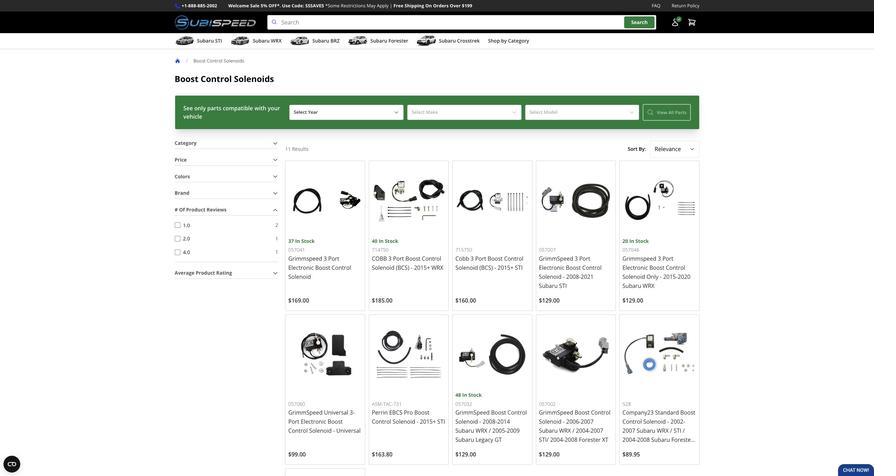 Task type: locate. For each thing, give the bounding box(es) containing it.
in inside 48 in stock 057032 grimmspeed boost control solenoid  - 2008-2014 subaru wrx / 2005-2009 subaru legacy gt
[[463, 392, 467, 399]]

grimmspeed down 057046
[[623, 255, 657, 263]]

electronic down 057060
[[301, 418, 326, 426]]

0 horizontal spatial xt
[[603, 436, 609, 444]]

cobb
[[372, 255, 387, 263]]

2004- for 2007
[[623, 436, 638, 444]]

stock inside 37 in stock 057041 grimmspeed 3 port electronic boost control solenoid
[[302, 238, 315, 244]]

product right of
[[186, 206, 206, 213]]

2008 up $89.95
[[638, 436, 650, 444]]

vehicle
[[184, 113, 202, 121]]

grimmspeed universal 3-port electronic boost control solenoid - universal image
[[289, 318, 362, 392]]

sti inside 528 company23 standard boost control solenoid - 2002- 2007 subaru wrx / sti / 2004-2008 subaru forester xt
[[674, 427, 682, 435]]

button image
[[671, 18, 680, 27]]

1 horizontal spatial 2008-
[[567, 273, 581, 281]]

electronic down 057007
[[539, 264, 565, 272]]

1 horizontal spatial (bcs)
[[480, 264, 493, 272]]

solenoid inside cobb 3 port boost control solenoid (bcs) - 2015+ sti
[[456, 264, 478, 272]]

cobb 3 port boost control solenoid (bcs) - 2015+ sti image
[[456, 164, 530, 237]]

perrin
[[372, 409, 388, 417]]

/ inside 057002 grimmspeed boost control solenoid - 2006-2007 subaru wrx / 2004-2007 sti/ 2004-2008 forester xt
[[573, 427, 575, 435]]

1.0 button
[[175, 223, 180, 228]]

0 horizontal spatial grimmspeed
[[289, 255, 322, 263]]

1 left the 057041
[[276, 249, 278, 255]]

only
[[194, 104, 206, 112]]

search button
[[625, 17, 655, 28]]

solenoid inside 528 company23 standard boost control solenoid - 2002- 2007 subaru wrx / sti / 2004-2008 subaru forester xt
[[644, 418, 666, 426]]

3 inside "20 in stock 057046 grimmspeed 3 port electronic boost control solenoid only - 2015-2020 subaru wrx"
[[658, 255, 662, 263]]

boost
[[194, 57, 206, 64], [175, 73, 199, 85], [406, 255, 421, 263], [488, 255, 503, 263], [315, 264, 330, 272], [566, 264, 581, 272], [650, 264, 665, 272], [415, 409, 430, 417], [492, 409, 507, 417], [575, 409, 590, 417], [681, 409, 696, 417], [328, 418, 343, 426]]

2 grimmspeed from the left
[[623, 255, 657, 263]]

Select... button
[[651, 141, 700, 158]]

2 (bcs) from the left
[[480, 264, 493, 272]]

#
[[175, 206, 178, 213]]

stock for grimmspeed boost control solenoid  - 2008-2014 subaru wrx / 2005-2009 subaru legacy gt
[[469, 392, 482, 399]]

stock up 714750
[[385, 238, 399, 244]]

888-
[[188, 2, 198, 9]]

solenoid inside 057060 grimmspeed universal 3- port electronic boost control solenoid - universal
[[309, 427, 332, 435]]

grimmspeed inside 37 in stock 057041 grimmspeed 3 port electronic boost control solenoid
[[289, 255, 322, 263]]

grimmspeed inside "20 in stock 057046 grimmspeed 3 port electronic boost control solenoid only - 2015-2020 subaru wrx"
[[623, 255, 657, 263]]

a subaru sti thumbnail image image
[[175, 36, 194, 46]]

in inside "20 in stock 057046 grimmspeed 3 port electronic boost control solenoid only - 2015-2020 subaru wrx"
[[630, 238, 635, 244]]

forester down 2002- on the bottom
[[672, 436, 694, 444]]

boost control solenoids down subaru sti
[[194, 57, 244, 64]]

2002-
[[671, 418, 686, 426]]

$163.80
[[372, 451, 393, 459]]

2004-
[[576, 427, 591, 435], [551, 436, 565, 444], [623, 436, 638, 444]]

restrictions
[[341, 2, 366, 9]]

control inside 057002 grimmspeed boost control solenoid - 2006-2007 subaru wrx / 2004-2007 sti/ 2004-2008 forester xt
[[592, 409, 611, 417]]

subaru inside 057002 grimmspeed boost control solenoid - 2006-2007 subaru wrx / 2004-2007 sti/ 2004-2008 forester xt
[[539, 427, 558, 435]]

2004- inside 528 company23 standard boost control solenoid - 2002- 2007 subaru wrx / sti / 2004-2008 subaru forester xt
[[623, 436, 638, 444]]

057060
[[289, 401, 305, 407]]

control inside 40 in stock 714750 cobb 3 port boost control solenoid (bcs) - 2015+ wrx
[[422, 255, 442, 263]]

Select Make button
[[407, 105, 522, 120]]

1 horizontal spatial 2004-
[[576, 427, 591, 435]]

4.0 button
[[175, 250, 180, 255]]

2004- down 2006-
[[576, 427, 591, 435]]

boost inside 48 in stock 057032 grimmspeed boost control solenoid  - 2008-2014 subaru wrx / 2005-2009 subaru legacy gt
[[492, 409, 507, 417]]

1 vertical spatial 2008-
[[483, 418, 498, 426]]

- inside 057060 grimmspeed universal 3- port electronic boost control solenoid - universal
[[333, 427, 335, 435]]

057007
[[539, 247, 556, 253]]

product inside dropdown button
[[196, 270, 215, 276]]

2004- for subaru
[[551, 436, 565, 444]]

select year image
[[394, 110, 399, 115]]

stock up 057046
[[636, 238, 649, 244]]

product
[[186, 206, 206, 213], [196, 270, 215, 276]]

stock for grimmspeed 3 port electronic boost control solenoid only - 2015-2020 subaru wrx
[[636, 238, 649, 244]]

in inside 40 in stock 714750 cobb 3 port boost control solenoid (bcs) - 2015+ wrx
[[379, 238, 384, 244]]

control inside "20 in stock 057046 grimmspeed 3 port electronic boost control solenoid only - 2015-2020 subaru wrx"
[[666, 264, 686, 272]]

2020
[[678, 273, 691, 281]]

0 vertical spatial product
[[186, 206, 206, 213]]

apply
[[377, 2, 389, 9]]

in inside 37 in stock 057041 grimmspeed 3 port electronic boost control solenoid
[[295, 238, 300, 244]]

grimmspeed down 057032
[[456, 409, 490, 417]]

stock up 057032
[[469, 392, 482, 399]]

2007 inside 528 company23 standard boost control solenoid - 2002- 2007 subaru wrx / sti / 2004-2008 subaru forester xt
[[623, 427, 636, 435]]

xt inside 528 company23 standard boost control solenoid - 2002- 2007 subaru wrx / sti / 2004-2008 subaru forester xt
[[623, 445, 629, 453]]

2015+ inside asm-tac-731 perrin ebcs pro boost control solenoid - 2015+ sti
[[420, 418, 436, 426]]

select... image
[[690, 146, 695, 152]]

solenoids down "a subaru wrx thumbnail image"
[[224, 57, 244, 64]]

2008 inside 057002 grimmspeed boost control solenoid - 2006-2007 subaru wrx / 2004-2007 sti/ 2004-2008 forester xt
[[565, 436, 578, 444]]

sti inside asm-tac-731 perrin ebcs pro boost control solenoid - 2015+ sti
[[438, 418, 445, 426]]

3-
[[350, 409, 355, 417]]

3 inside 40 in stock 714750 cobb 3 port boost control solenoid (bcs) - 2015+ wrx
[[389, 255, 392, 263]]

*some restrictions may apply | free shipping on orders over $199
[[325, 2, 473, 9]]

grimmspeed 3 port electronic boost control solenoid image
[[289, 164, 362, 237]]

grimmspeed for grimmspeed 3 port electronic boost control solenoid only - 2015-2020 subaru wrx
[[623, 255, 657, 263]]

a subaru forester thumbnail image image
[[348, 36, 368, 46]]

1 horizontal spatial grimmspeed
[[623, 255, 657, 263]]

1 horizontal spatial 2008
[[638, 436, 650, 444]]

solenoid inside 37 in stock 057041 grimmspeed 3 port electronic boost control solenoid
[[289, 273, 311, 281]]

boost inside 528 company23 standard boost control solenoid - 2002- 2007 subaru wrx / sti / 2004-2008 subaru forester xt
[[681, 409, 696, 417]]

528
[[623, 401, 631, 407]]

5%
[[261, 2, 268, 9]]

2 horizontal spatial 2004-
[[623, 436, 638, 444]]

with
[[255, 104, 267, 112]]

1 down 2
[[276, 235, 278, 242]]

off*.
[[269, 2, 281, 9]]

stock inside "20 in stock 057046 grimmspeed 3 port electronic boost control solenoid only - 2015-2020 subaru wrx"
[[636, 238, 649, 244]]

1 vertical spatial product
[[196, 270, 215, 276]]

colors button
[[175, 171, 278, 182]]

solenoid inside grimmspeed 3 port electronic boost control solenoid - 2008-2021 subaru sti
[[539, 273, 562, 281]]

2015+ inside 40 in stock 714750 cobb 3 port boost control solenoid (bcs) - 2015+ wrx
[[414, 264, 430, 272]]

in right 40 at the left of the page
[[379, 238, 384, 244]]

port inside "20 in stock 057046 grimmspeed 3 port electronic boost control solenoid only - 2015-2020 subaru wrx"
[[663, 255, 674, 263]]

$129.00 for grimmspeed boost control solenoid  - 2008-2014 subaru wrx / 2005-2009 subaru legacy gt
[[456, 451, 476, 459]]

brand button
[[175, 188, 278, 199]]

- inside 40 in stock 714750 cobb 3 port boost control solenoid (bcs) - 2015+ wrx
[[411, 264, 413, 272]]

electronic down 057046
[[623, 264, 648, 272]]

see
[[184, 104, 193, 112]]

1 grimmspeed from the left
[[289, 255, 322, 263]]

asm-tac-731 perrin ebcs pro boost control solenoid - 2015+ sti
[[372, 401, 445, 426]]

faq
[[652, 2, 661, 9]]

stock inside 40 in stock 714750 cobb 3 port boost control solenoid (bcs) - 2015+ wrx
[[385, 238, 399, 244]]

electronic inside "20 in stock 057046 grimmspeed 3 port electronic boost control solenoid only - 2015-2020 subaru wrx"
[[623, 264, 648, 272]]

forester down 2006-
[[579, 436, 601, 444]]

product left rating
[[196, 270, 215, 276]]

see only parts compatible with your vehicle
[[184, 104, 280, 121]]

2 3 from the left
[[389, 255, 392, 263]]

# of product reviews button
[[175, 205, 278, 215]]

solenoid
[[372, 264, 395, 272], [456, 264, 478, 272], [289, 273, 311, 281], [539, 273, 562, 281], [623, 273, 646, 281], [393, 418, 416, 426], [456, 418, 478, 426], [539, 418, 562, 426], [644, 418, 666, 426], [309, 427, 332, 435]]

11
[[285, 146, 291, 152]]

1 horizontal spatial forester
[[579, 436, 601, 444]]

in right 48
[[463, 392, 467, 399]]

0 horizontal spatial (bcs)
[[396, 264, 410, 272]]

cobb 3 port boost control solenoid (bcs) - 2015+ wrx image
[[372, 164, 446, 237]]

control inside 48 in stock 057032 grimmspeed boost control solenoid  - 2008-2014 subaru wrx / 2005-2009 subaru legacy gt
[[508, 409, 527, 417]]

grimmspeed down 057007
[[539, 255, 574, 263]]

2008 for wrx
[[565, 436, 578, 444]]

forester inside 528 company23 standard boost control solenoid - 2002- 2007 subaru wrx / sti / 2004-2008 subaru forester xt
[[672, 436, 694, 444]]

in for cobb 3 port boost control solenoid (bcs) - 2015+ wrx
[[379, 238, 384, 244]]

1 1 from the top
[[276, 235, 278, 242]]

subaru sti button
[[175, 35, 222, 49]]

5 3 from the left
[[658, 255, 662, 263]]

48
[[456, 392, 461, 399]]

stock up the 057041
[[302, 238, 315, 244]]

on
[[426, 2, 432, 9]]

- inside 528 company23 standard boost control solenoid - 2002- 2007 subaru wrx / sti / 2004-2008 subaru forester xt
[[668, 418, 670, 426]]

sti inside 'dropdown button'
[[215, 37, 222, 44]]

wrx inside dropdown button
[[271, 37, 282, 44]]

boost inside cobb 3 port boost control solenoid (bcs) - 2015+ sti
[[488, 255, 503, 263]]

4 3 from the left
[[575, 255, 578, 263]]

standard
[[656, 409, 679, 417]]

- inside 48 in stock 057032 grimmspeed boost control solenoid  - 2008-2014 subaru wrx / 2005-2009 subaru legacy gt
[[480, 418, 482, 426]]

grimmspeed down 057060
[[289, 409, 323, 417]]

select model image
[[630, 110, 635, 115]]

solenoids up with
[[234, 73, 274, 85]]

2008 down 2006-
[[565, 436, 578, 444]]

boost control solenoids down boost control solenoids link
[[175, 73, 274, 85]]

0 vertical spatial 1
[[276, 235, 278, 242]]

average product rating
[[175, 270, 232, 276]]

0 vertical spatial 2008-
[[567, 273, 581, 281]]

2008 for subaru
[[638, 436, 650, 444]]

1.0
[[183, 222, 190, 229]]

2004- right sti/
[[551, 436, 565, 444]]

port
[[329, 255, 340, 263], [393, 255, 404, 263], [476, 255, 487, 263], [580, 255, 591, 263], [663, 255, 674, 263], [289, 418, 300, 426]]

1 for 4.0
[[276, 249, 278, 255]]

by
[[502, 37, 507, 44]]

universal left 3-
[[324, 409, 349, 417]]

grimmspeed down 057002
[[539, 409, 574, 417]]

3 for grimmspeed 3 port electronic boost control solenoid
[[324, 255, 327, 263]]

subaru wrx button
[[231, 35, 282, 49]]

subaru wrx
[[253, 37, 282, 44]]

1 horizontal spatial xt
[[623, 445, 629, 453]]

/ inside 48 in stock 057032 grimmspeed boost control solenoid  - 2008-2014 subaru wrx / 2005-2009 subaru legacy gt
[[489, 427, 491, 435]]

3 for grimmspeed 3 port electronic boost control solenoid only - 2015-2020 subaru wrx
[[658, 255, 662, 263]]

sssave5
[[306, 2, 324, 9]]

3 3 from the left
[[471, 255, 474, 263]]

1 (bcs) from the left
[[396, 264, 410, 272]]

Select Year button
[[290, 105, 404, 120]]

control inside 057060 grimmspeed universal 3- port electronic boost control solenoid - universal
[[289, 427, 308, 435]]

2008 inside 528 company23 standard boost control solenoid - 2002- 2007 subaru wrx / sti / 2004-2008 subaru forester xt
[[638, 436, 650, 444]]

2008-
[[567, 273, 581, 281], [483, 418, 498, 426]]

in right the 20
[[630, 238, 635, 244]]

wrx inside 057002 grimmspeed boost control solenoid - 2006-2007 subaru wrx / 2004-2007 sti/ 2004-2008 forester xt
[[560, 427, 571, 435]]

control inside cobb 3 port boost control solenoid (bcs) - 2015+ sti
[[504, 255, 524, 263]]

in
[[295, 238, 300, 244], [379, 238, 384, 244], [630, 238, 635, 244], [463, 392, 467, 399]]

2014
[[498, 418, 510, 426]]

0 horizontal spatial 2008-
[[483, 418, 498, 426]]

057002 grimmspeed boost control solenoid - 2006-2007 subaru wrx / 2004-2007 sti/ 2004-2008 forester xt
[[539, 401, 611, 444]]

2.0
[[183, 235, 190, 242]]

1 2008 from the left
[[565, 436, 578, 444]]

subaru forester
[[371, 37, 409, 44]]

2 2008 from the left
[[638, 436, 650, 444]]

1 3 from the left
[[324, 255, 327, 263]]

0 horizontal spatial forester
[[389, 37, 409, 44]]

universal down 3-
[[337, 427, 361, 435]]

1 vertical spatial 1
[[276, 249, 278, 255]]

return policy
[[672, 2, 700, 9]]

3 inside 37 in stock 057041 grimmspeed 3 port electronic boost control solenoid
[[324, 255, 327, 263]]

compatible
[[223, 104, 253, 112]]

forester inside 057002 grimmspeed boost control solenoid - 2006-2007 subaru wrx / 2004-2007 sti/ 2004-2008 forester xt
[[579, 436, 601, 444]]

2
[[276, 222, 278, 228]]

$129.00
[[539, 297, 560, 305], [623, 297, 644, 305], [456, 451, 476, 459], [539, 451, 560, 459]]

grimmspeed down the 057041
[[289, 255, 322, 263]]

port inside 40 in stock 714750 cobb 3 port boost control solenoid (bcs) - 2015+ wrx
[[393, 255, 404, 263]]

search input field
[[267, 15, 657, 30]]

electronic down the 057041
[[289, 264, 314, 272]]

$129.00 for grimmspeed boost control solenoid - 2006-2007 subaru wrx / 2004-2007 sti/ 2004-2008 forester xt
[[539, 451, 560, 459]]

boost inside "20 in stock 057046 grimmspeed 3 port electronic boost control solenoid only - 2015-2020 subaru wrx"
[[650, 264, 665, 272]]

2004- up $89.95
[[623, 436, 638, 444]]

0 horizontal spatial 2008
[[565, 436, 578, 444]]

select make image
[[512, 110, 517, 115]]

2009
[[507, 427, 520, 435]]

37
[[289, 238, 294, 244]]

sti
[[215, 37, 222, 44], [515, 264, 523, 272], [560, 282, 567, 290], [438, 418, 445, 426], [674, 427, 682, 435]]

2.0 button
[[175, 236, 180, 242]]

/
[[186, 57, 188, 65], [489, 427, 491, 435], [573, 427, 575, 435], [671, 427, 673, 435], [683, 427, 685, 435]]

boost inside 40 in stock 714750 cobb 3 port boost control solenoid (bcs) - 2015+ wrx
[[406, 255, 421, 263]]

grimmspeed boost control solenoid - 2006-2007 subaru wrx / 2004-2007 sti/ 2004-2008 forester xt image
[[539, 318, 613, 392]]

1 vertical spatial universal
[[337, 427, 361, 435]]

subaru inside 'dropdown button'
[[197, 37, 214, 44]]

1 vertical spatial xt
[[623, 445, 629, 453]]

solenoids
[[224, 57, 244, 64], [234, 73, 274, 85]]

0 vertical spatial xt
[[603, 436, 609, 444]]

welcome sale 5% off*. use code: sssave5
[[228, 2, 324, 9]]

(bcs)
[[396, 264, 410, 272], [480, 264, 493, 272]]

orders
[[433, 2, 449, 9]]

$199
[[462, 2, 473, 9]]

electronic inside 057060 grimmspeed universal 3- port electronic boost control solenoid - universal
[[301, 418, 326, 426]]

2 1 from the top
[[276, 249, 278, 255]]

forester left a subaru crosstrek thumbnail image
[[389, 37, 409, 44]]

stock inside 48 in stock 057032 grimmspeed boost control solenoid  - 2008-2014 subaru wrx / 2005-2009 subaru legacy gt
[[469, 392, 482, 399]]

port inside cobb 3 port boost control solenoid (bcs) - 2015+ sti
[[476, 255, 487, 263]]

40 in stock 714750 cobb 3 port boost control solenoid (bcs) - 2015+ wrx
[[372, 238, 444, 272]]

2 horizontal spatial forester
[[672, 436, 694, 444]]

reviews
[[207, 206, 227, 213]]

solenoid inside 057002 grimmspeed boost control solenoid - 2006-2007 subaru wrx / 2004-2007 sti/ 2004-2008 forester xt
[[539, 418, 562, 426]]

40
[[372, 238, 378, 244]]

0 horizontal spatial 2004-
[[551, 436, 565, 444]]

colors
[[175, 173, 190, 180]]

grimmspeed for grimmspeed 3 port electronic boost control solenoid
[[289, 255, 322, 263]]

in right 37 on the left of the page
[[295, 238, 300, 244]]



Task type: describe. For each thing, give the bounding box(es) containing it.
crosstrek
[[457, 37, 480, 44]]

may
[[367, 2, 376, 9]]

subaru brz button
[[290, 35, 340, 49]]

free
[[394, 2, 404, 9]]

forester inside dropdown button
[[389, 37, 409, 44]]

solenoid inside asm-tac-731 perrin ebcs pro boost control solenoid - 2015+ sti
[[393, 418, 416, 426]]

sti/
[[539, 436, 549, 444]]

grimmspeed inside 057002 grimmspeed boost control solenoid - 2006-2007 subaru wrx / 2004-2007 sti/ 2004-2008 forester xt
[[539, 409, 574, 417]]

grimmspeed 3 port electronic boost control solenoid - 2008-2021 subaru sti
[[539, 255, 602, 290]]

0 vertical spatial universal
[[324, 409, 349, 417]]

over
[[450, 2, 461, 9]]

control inside 528 company23 standard boost control solenoid - 2002- 2007 subaru wrx / sti / 2004-2008 subaru forester xt
[[623, 418, 642, 426]]

category
[[508, 37, 530, 44]]

- inside asm-tac-731 perrin ebcs pro boost control solenoid - 2015+ sti
[[417, 418, 419, 426]]

port inside 057060 grimmspeed universal 3- port electronic boost control solenoid - universal
[[289, 418, 300, 426]]

sort
[[628, 146, 638, 152]]

boost inside 37 in stock 057041 grimmspeed 3 port electronic boost control solenoid
[[315, 264, 330, 272]]

return
[[672, 2, 687, 9]]

1 vertical spatial boost control solenoids
[[175, 73, 274, 85]]

731
[[394, 401, 402, 407]]

stock for cobb 3 port boost control solenoid (bcs) - 2015+ wrx
[[385, 238, 399, 244]]

*some
[[325, 2, 340, 9]]

2005-
[[493, 427, 507, 435]]

tac-
[[384, 401, 394, 407]]

home image
[[175, 58, 180, 64]]

shipping
[[405, 2, 424, 9]]

subaru forester button
[[348, 35, 409, 49]]

in for grimmspeed boost control solenoid  - 2008-2014 subaru wrx / 2005-2009 subaru legacy gt
[[463, 392, 467, 399]]

price
[[175, 156, 187, 163]]

(bcs) inside 40 in stock 714750 cobb 3 port boost control solenoid (bcs) - 2015+ wrx
[[396, 264, 410, 272]]

port inside grimmspeed 3 port electronic boost control solenoid - 2008-2021 subaru sti
[[580, 255, 591, 263]]

0 vertical spatial solenoids
[[224, 57, 244, 64]]

2021
[[581, 273, 594, 281]]

electronic inside grimmspeed 3 port electronic boost control solenoid - 2008-2021 subaru sti
[[539, 264, 565, 272]]

asm-
[[372, 401, 384, 407]]

xt inside 057002 grimmspeed boost control solenoid - 2006-2007 subaru wrx / 2004-2007 sti/ 2004-2008 forester xt
[[603, 436, 609, 444]]

sti inside grimmspeed 3 port electronic boost control solenoid - 2008-2021 subaru sti
[[560, 282, 567, 290]]

11 results
[[285, 146, 309, 152]]

sale
[[250, 2, 260, 9]]

of
[[179, 206, 185, 213]]

a subaru wrx thumbnail image image
[[231, 36, 250, 46]]

+1-888-885-2002 link
[[182, 2, 217, 9]]

2015+ inside cobb 3 port boost control solenoid (bcs) - 2015+ sti
[[498, 264, 514, 272]]

1 vertical spatial solenoids
[[234, 73, 274, 85]]

only
[[647, 273, 659, 281]]

policy
[[688, 2, 700, 9]]

faq link
[[652, 2, 661, 9]]

open widget image
[[3, 456, 20, 473]]

$185.00
[[372, 297, 393, 305]]

product inside "dropdown button"
[[186, 206, 206, 213]]

20
[[623, 238, 629, 244]]

a subaru crosstrek thumbnail image image
[[417, 36, 437, 46]]

parts
[[207, 104, 221, 112]]

- inside grimmspeed 3 port electronic boost control solenoid - 2008-2021 subaru sti
[[563, 273, 565, 281]]

$169.00
[[289, 297, 309, 305]]

2008- inside 48 in stock 057032 grimmspeed boost control solenoid  - 2008-2014 subaru wrx / 2005-2009 subaru legacy gt
[[483, 418, 498, 426]]

$99.00
[[289, 451, 306, 459]]

057002
[[539, 401, 556, 407]]

wrx inside 40 in stock 714750 cobb 3 port boost control solenoid (bcs) - 2015+ wrx
[[432, 264, 444, 272]]

welcome
[[228, 2, 249, 9]]

2015-
[[664, 273, 678, 281]]

control inside asm-tac-731 perrin ebcs pro boost control solenoid - 2015+ sti
[[372, 418, 392, 426]]

057041
[[289, 247, 305, 253]]

grimmspeed inside grimmspeed 3 port electronic boost control solenoid - 2008-2021 subaru sti
[[539, 255, 574, 263]]

results
[[292, 146, 309, 152]]

ebcs
[[390, 409, 403, 417]]

1 for 2.0
[[276, 235, 278, 242]]

company23
[[623, 409, 654, 417]]

subispeed logo image
[[175, 15, 256, 30]]

a subaru brz thumbnail image image
[[290, 36, 310, 46]]

company23 standard boost control solenoid - 2002-2007 subaru wrx / sti / 2004-2008 subaru forester xt image
[[623, 318, 697, 392]]

price button
[[175, 155, 278, 165]]

grimmspeed 3 port electronic boost control solenoid - 2008-2021 subaru sti image
[[539, 164, 613, 237]]

code:
[[292, 2, 304, 9]]

2006-
[[567, 418, 581, 426]]

brz
[[331, 37, 340, 44]]

category
[[175, 140, 197, 146]]

528 company23 standard boost control solenoid - 2002- 2007 subaru wrx / sti / 2004-2008 subaru forester xt
[[623, 401, 696, 453]]

|
[[390, 2, 393, 9]]

perrin ebcs pro boost control solenoid - 2015+ sti image
[[372, 318, 446, 392]]

$129.00 for grimmspeed 3 port electronic boost control solenoid only - 2015-2020 subaru wrx
[[623, 297, 644, 305]]

37 in stock 057041 grimmspeed 3 port electronic boost control solenoid
[[289, 238, 351, 281]]

Select Model button
[[525, 105, 640, 120]]

- inside "20 in stock 057046 grimmspeed 3 port electronic boost control solenoid only - 2015-2020 subaru wrx"
[[660, 273, 662, 281]]

(bcs) inside cobb 3 port boost control solenoid (bcs) - 2015+ sti
[[480, 264, 493, 272]]

$129.00 for grimmspeed 3 port electronic boost control solenoid - 2008-2021 subaru sti
[[539, 297, 560, 305]]

solenoid inside 48 in stock 057032 grimmspeed boost control solenoid  - 2008-2014 subaru wrx / 2005-2009 subaru legacy gt
[[456, 418, 478, 426]]

sti inside cobb 3 port boost control solenoid (bcs) - 2015+ sti
[[515, 264, 523, 272]]

in for grimmspeed 3 port electronic boost control solenoid
[[295, 238, 300, 244]]

boost control solenoids link
[[194, 57, 250, 64]]

electronic inside 37 in stock 057041 grimmspeed 3 port electronic boost control solenoid
[[289, 264, 314, 272]]

0 vertical spatial boost control solenoids
[[194, 57, 244, 64]]

grimmspeed 3 port electronic boost control solenoid only - 2015-2020 subaru wrx image
[[623, 164, 697, 237]]

boost inside 057002 grimmspeed boost control solenoid - 2006-2007 subaru wrx / 2004-2007 sti/ 2004-2008 forester xt
[[575, 409, 590, 417]]

boost inside 057060 grimmspeed universal 3- port electronic boost control solenoid - universal
[[328, 418, 343, 426]]

port inside 37 in stock 057041 grimmspeed 3 port electronic boost control solenoid
[[329, 255, 340, 263]]

shop by category
[[488, 37, 530, 44]]

48 in stock 057032 grimmspeed boost control solenoid  - 2008-2014 subaru wrx / 2005-2009 subaru legacy gt
[[456, 392, 527, 444]]

average product rating button
[[175, 268, 278, 279]]

$89.95
[[623, 451, 641, 459]]

pro
[[404, 409, 413, 417]]

3 inside grimmspeed 3 port electronic boost control solenoid - 2008-2021 subaru sti
[[575, 255, 578, 263]]

3 for cobb 3 port boost control solenoid (bcs) - 2015+ wrx
[[389, 255, 392, 263]]

legacy
[[476, 436, 494, 444]]

subaru inside grimmspeed 3 port electronic boost control solenoid - 2008-2021 subaru sti
[[539, 282, 558, 290]]

in for grimmspeed 3 port electronic boost control solenoid only - 2015-2020 subaru wrx
[[630, 238, 635, 244]]

715750
[[456, 247, 473, 253]]

cobb
[[456, 255, 469, 263]]

grimmspeed inside 057060 grimmspeed universal 3- port electronic boost control solenoid - universal
[[289, 409, 323, 417]]

return policy link
[[672, 2, 700, 9]]

cobb 3 port boost control solenoid (bcs) - 2015+ sti
[[456, 255, 524, 272]]

3 inside cobb 3 port boost control solenoid (bcs) - 2015+ sti
[[471, 255, 474, 263]]

solenoid inside "20 in stock 057046 grimmspeed 3 port electronic boost control solenoid only - 2015-2020 subaru wrx"
[[623, 273, 646, 281]]

shop by category button
[[488, 35, 530, 49]]

wrx inside 48 in stock 057032 grimmspeed boost control solenoid  - 2008-2014 subaru wrx / 2005-2009 subaru legacy gt
[[476, 427, 488, 435]]

subaru sti
[[197, 37, 222, 44]]

boost inside grimmspeed 3 port electronic boost control solenoid - 2008-2021 subaru sti
[[566, 264, 581, 272]]

wrx inside "20 in stock 057046 grimmspeed 3 port electronic boost control solenoid only - 2015-2020 subaru wrx"
[[643, 282, 655, 290]]

boost inside asm-tac-731 perrin ebcs pro boost control solenoid - 2015+ sti
[[415, 409, 430, 417]]

search
[[632, 19, 648, 26]]

average
[[175, 270, 195, 276]]

control inside 37 in stock 057041 grimmspeed 3 port electronic boost control solenoid
[[332, 264, 351, 272]]

2008- inside grimmspeed 3 port electronic boost control solenoid - 2008-2021 subaru sti
[[567, 273, 581, 281]]

- inside cobb 3 port boost control solenoid (bcs) - 2015+ sti
[[495, 264, 497, 272]]

subaru inside "dropdown button"
[[313, 37, 330, 44]]

wrx inside 528 company23 standard boost control solenoid - 2002- 2007 subaru wrx / sti / 2004-2008 subaru forester xt
[[657, 427, 669, 435]]

057060 grimmspeed universal 3- port electronic boost control solenoid - universal
[[289, 401, 361, 435]]

885-
[[198, 2, 207, 9]]

subaru inside "20 in stock 057046 grimmspeed 3 port electronic boost control solenoid only - 2015-2020 subaru wrx"
[[623, 282, 642, 290]]

control inside grimmspeed 3 port electronic boost control solenoid - 2008-2021 subaru sti
[[583, 264, 602, 272]]

- inside 057002 grimmspeed boost control solenoid - 2006-2007 subaru wrx / 2004-2007 sti/ 2004-2008 forester xt
[[563, 418, 565, 426]]

stock for grimmspeed 3 port electronic boost control solenoid
[[302, 238, 315, 244]]

subaru crosstrek
[[439, 37, 480, 44]]

solenoid inside 40 in stock 714750 cobb 3 port boost control solenoid (bcs) - 2015+ wrx
[[372, 264, 395, 272]]

subaru brz
[[313, 37, 340, 44]]

4.0
[[183, 249, 190, 256]]

subaru crosstrek button
[[417, 35, 480, 49]]

category button
[[175, 138, 278, 149]]

grimmspeed boost control solenoid  - 2008-2014 subaru wrx / 2005-2009 subaru legacy gt image
[[456, 318, 530, 392]]

grimmspeed inside 48 in stock 057032 grimmspeed boost control solenoid  - 2008-2014 subaru wrx / 2005-2009 subaru legacy gt
[[456, 409, 490, 417]]

sort by:
[[628, 146, 646, 152]]



Task type: vqa. For each thing, say whether or not it's contained in the screenshot.


